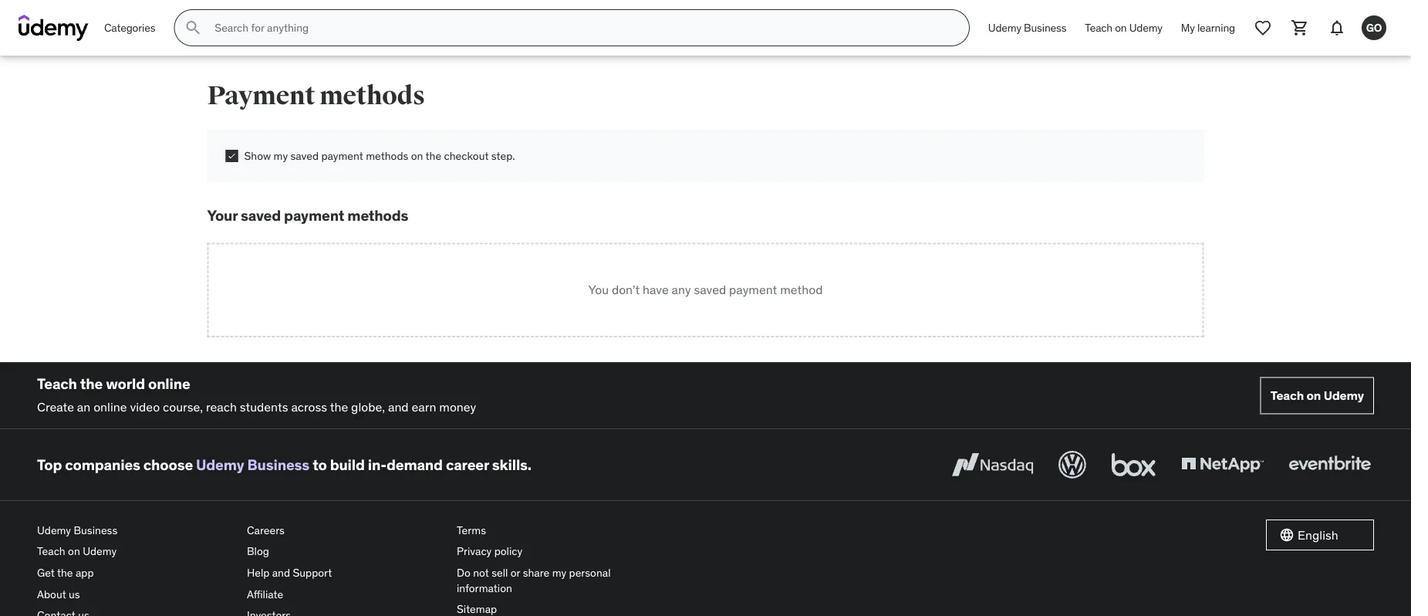 Task type: locate. For each thing, give the bounding box(es) containing it.
your saved payment methods
[[207, 206, 409, 224]]

2 horizontal spatial business
[[1024, 21, 1067, 35]]

and left earn
[[388, 399, 409, 415]]

affiliate
[[247, 587, 283, 601]]

nasdaq image
[[949, 448, 1038, 482]]

1 vertical spatial teach on udemy link
[[1261, 377, 1375, 414]]

0 horizontal spatial and
[[272, 566, 290, 579]]

business inside udemy business teach on udemy get the app about us
[[74, 523, 118, 537]]

teach inside udemy business teach on udemy get the app about us
[[37, 544, 65, 558]]

0 vertical spatial my
[[274, 149, 288, 162]]

notifications image
[[1329, 19, 1347, 37]]

1 horizontal spatial and
[[388, 399, 409, 415]]

about us link
[[37, 583, 235, 605]]

in-
[[368, 455, 387, 474]]

the up an
[[80, 374, 103, 393]]

any
[[672, 282, 691, 298]]

payment methods
[[207, 80, 425, 112]]

udemy
[[989, 21, 1022, 35], [1130, 21, 1163, 35], [1324, 387, 1365, 403], [196, 455, 244, 474], [37, 523, 71, 537], [83, 544, 117, 558]]

the
[[426, 149, 442, 162], [80, 374, 103, 393], [330, 399, 348, 415], [57, 566, 73, 579]]

show my saved payment methods on the checkout step.
[[244, 149, 515, 162]]

2 vertical spatial saved
[[694, 282, 727, 298]]

top companies choose udemy business to build in-demand career skills.
[[37, 455, 532, 474]]

teach on udemy up eventbrite image
[[1271, 387, 1365, 403]]

1 horizontal spatial saved
[[291, 149, 319, 162]]

my
[[274, 149, 288, 162], [552, 566, 567, 579]]

0 vertical spatial business
[[1024, 21, 1067, 35]]

0 horizontal spatial online
[[94, 399, 127, 415]]

affiliate link
[[247, 583, 445, 605]]

saved right any
[[694, 282, 727, 298]]

xsmall image
[[226, 150, 238, 162]]

0 vertical spatial payment
[[321, 149, 363, 162]]

saved
[[291, 149, 319, 162], [241, 206, 281, 224], [694, 282, 727, 298]]

methods
[[320, 80, 425, 112], [366, 149, 409, 162], [348, 206, 409, 224]]

2 vertical spatial payment
[[730, 282, 778, 298]]

course,
[[163, 399, 203, 415]]

payment
[[321, 149, 363, 162], [284, 206, 344, 224], [730, 282, 778, 298]]

0 horizontal spatial teach on udemy link
[[37, 541, 235, 562]]

not
[[473, 566, 489, 579]]

go link
[[1356, 9, 1393, 46]]

1 vertical spatial business
[[247, 455, 310, 474]]

categories button
[[95, 9, 165, 46]]

sitemap link
[[457, 599, 655, 616]]

1 vertical spatial teach on udemy
[[1271, 387, 1365, 403]]

0 vertical spatial methods
[[320, 80, 425, 112]]

payment
[[207, 80, 315, 112]]

and
[[388, 399, 409, 415], [272, 566, 290, 579]]

support
[[293, 566, 332, 579]]

on inside udemy business teach on udemy get the app about us
[[68, 544, 80, 558]]

teach on udemy left my
[[1086, 21, 1163, 35]]

on up eventbrite image
[[1307, 387, 1322, 403]]

english
[[1298, 527, 1339, 543]]

teach on udemy link up eventbrite image
[[1261, 377, 1375, 414]]

personal
[[569, 566, 611, 579]]

categories
[[104, 21, 155, 35]]

the left globe,
[[330, 399, 348, 415]]

saved right the "your"
[[241, 206, 281, 224]]

my
[[1182, 21, 1196, 35]]

udemy business
[[989, 21, 1067, 35]]

0 horizontal spatial business
[[74, 523, 118, 537]]

online right an
[[94, 399, 127, 415]]

udemy business link
[[980, 9, 1076, 46], [196, 455, 310, 474], [37, 520, 235, 541]]

business
[[1024, 21, 1067, 35], [247, 455, 310, 474], [74, 523, 118, 537]]

netapp image
[[1179, 448, 1268, 482]]

demand
[[387, 455, 443, 474]]

on
[[1116, 21, 1127, 35], [411, 149, 423, 162], [1307, 387, 1322, 403], [68, 544, 80, 558]]

2 horizontal spatial saved
[[694, 282, 727, 298]]

reach
[[206, 399, 237, 415]]

0 vertical spatial teach on udemy link
[[1076, 9, 1172, 46]]

1 vertical spatial my
[[552, 566, 567, 579]]

teach on udemy link left my
[[1076, 9, 1172, 46]]

wishlist image
[[1254, 19, 1273, 37]]

my right the show on the top
[[274, 149, 288, 162]]

2 horizontal spatial teach on udemy link
[[1261, 377, 1375, 414]]

2 vertical spatial udemy business link
[[37, 520, 235, 541]]

get the app link
[[37, 562, 235, 583]]

teach on udemy link
[[1076, 9, 1172, 46], [1261, 377, 1375, 414], [37, 541, 235, 562]]

teach on udemy
[[1086, 21, 1163, 35], [1271, 387, 1365, 403]]

1 horizontal spatial online
[[148, 374, 190, 393]]

information
[[457, 581, 513, 595]]

0 horizontal spatial saved
[[241, 206, 281, 224]]

1 vertical spatial and
[[272, 566, 290, 579]]

0 vertical spatial saved
[[291, 149, 319, 162]]

my down privacy policy link
[[552, 566, 567, 579]]

1 horizontal spatial teach on udemy link
[[1076, 9, 1172, 46]]

and right help
[[272, 566, 290, 579]]

online up course,
[[148, 374, 190, 393]]

box image
[[1109, 448, 1160, 482]]

video
[[130, 399, 160, 415]]

across
[[291, 399, 327, 415]]

careers
[[247, 523, 285, 537]]

business for udemy business teach on udemy get the app about us
[[74, 523, 118, 537]]

online
[[148, 374, 190, 393], [94, 399, 127, 415]]

1 vertical spatial online
[[94, 399, 127, 415]]

teach on udemy link up about us "link"
[[37, 541, 235, 562]]

0 vertical spatial teach on udemy
[[1086, 21, 1163, 35]]

on up app
[[68, 544, 80, 558]]

1 horizontal spatial teach on udemy
[[1271, 387, 1365, 403]]

2 vertical spatial business
[[74, 523, 118, 537]]

business for udemy business
[[1024, 21, 1067, 35]]

students
[[240, 399, 288, 415]]

0 vertical spatial and
[[388, 399, 409, 415]]

policy
[[495, 544, 523, 558]]

career
[[446, 455, 489, 474]]

1 horizontal spatial my
[[552, 566, 567, 579]]

app
[[76, 566, 94, 579]]

the right get
[[57, 566, 73, 579]]

privacy policy link
[[457, 541, 655, 562]]

saved right the show on the top
[[291, 149, 319, 162]]

teach
[[1086, 21, 1113, 35], [37, 374, 77, 393], [1271, 387, 1305, 403], [37, 544, 65, 558]]

create
[[37, 399, 74, 415]]



Task type: describe. For each thing, give the bounding box(es) containing it.
an
[[77, 399, 91, 415]]

Search for anything text field
[[212, 15, 951, 41]]

teach the world online create an online video course, reach students across the globe, and earn money
[[37, 374, 476, 415]]

and inside careers blog help and support affiliate
[[272, 566, 290, 579]]

do
[[457, 566, 471, 579]]

build
[[330, 455, 365, 474]]

method
[[781, 282, 823, 298]]

share
[[523, 566, 550, 579]]

privacy
[[457, 544, 492, 558]]

choose
[[143, 455, 193, 474]]

shopping cart with 0 items image
[[1291, 19, 1310, 37]]

globe,
[[351, 399, 385, 415]]

0 horizontal spatial teach on udemy
[[1086, 21, 1163, 35]]

2 vertical spatial teach on udemy link
[[37, 541, 235, 562]]

udemy image
[[19, 15, 89, 41]]

help
[[247, 566, 270, 579]]

about
[[37, 587, 66, 601]]

learning
[[1198, 21, 1236, 35]]

the left checkout
[[426, 149, 442, 162]]

1 vertical spatial udemy business link
[[196, 455, 310, 474]]

terms link
[[457, 520, 655, 541]]

show
[[244, 149, 271, 162]]

my inside terms privacy policy do not sell or share my personal information sitemap
[[552, 566, 567, 579]]

world
[[106, 374, 145, 393]]

0 vertical spatial udemy business link
[[980, 9, 1076, 46]]

us
[[69, 587, 80, 601]]

my learning link
[[1172, 9, 1245, 46]]

blog link
[[247, 541, 445, 562]]

2 vertical spatial methods
[[348, 206, 409, 224]]

1 vertical spatial saved
[[241, 206, 281, 224]]

0 horizontal spatial my
[[274, 149, 288, 162]]

sell
[[492, 566, 508, 579]]

1 horizontal spatial business
[[247, 455, 310, 474]]

sitemap
[[457, 602, 497, 616]]

eventbrite image
[[1286, 448, 1375, 482]]

teach inside teach the world online create an online video course, reach students across the globe, and earn money
[[37, 374, 77, 393]]

checkout
[[444, 149, 489, 162]]

udemy business teach on udemy get the app about us
[[37, 523, 118, 601]]

earn
[[412, 399, 436, 415]]

terms
[[457, 523, 486, 537]]

go
[[1367, 21, 1383, 34]]

you don't have any saved payment method
[[589, 282, 823, 298]]

volkswagen image
[[1056, 448, 1090, 482]]

do not sell or share my personal information button
[[457, 562, 655, 599]]

money
[[439, 399, 476, 415]]

english button
[[1267, 520, 1375, 550]]

submit search image
[[184, 19, 203, 37]]

1 vertical spatial methods
[[366, 149, 409, 162]]

and inside teach the world online create an online video course, reach students across the globe, and earn money
[[388, 399, 409, 415]]

on left checkout
[[411, 149, 423, 162]]

to
[[313, 455, 327, 474]]

careers blog help and support affiliate
[[247, 523, 332, 601]]

top
[[37, 455, 62, 474]]

your
[[207, 206, 238, 224]]

small image
[[1280, 527, 1295, 543]]

skills.
[[492, 455, 532, 474]]

step.
[[492, 149, 515, 162]]

the inside udemy business teach on udemy get the app about us
[[57, 566, 73, 579]]

terms privacy policy do not sell or share my personal information sitemap
[[457, 523, 611, 616]]

get
[[37, 566, 55, 579]]

my learning
[[1182, 21, 1236, 35]]

blog
[[247, 544, 269, 558]]

help and support link
[[247, 562, 445, 583]]

you
[[589, 282, 609, 298]]

companies
[[65, 455, 140, 474]]

on left my
[[1116, 21, 1127, 35]]

0 vertical spatial online
[[148, 374, 190, 393]]

don't
[[612, 282, 640, 298]]

or
[[511, 566, 521, 579]]

1 vertical spatial payment
[[284, 206, 344, 224]]

careers link
[[247, 520, 445, 541]]

have
[[643, 282, 669, 298]]



Task type: vqa. For each thing, say whether or not it's contained in the screenshot.
udemy IMAGE
yes



